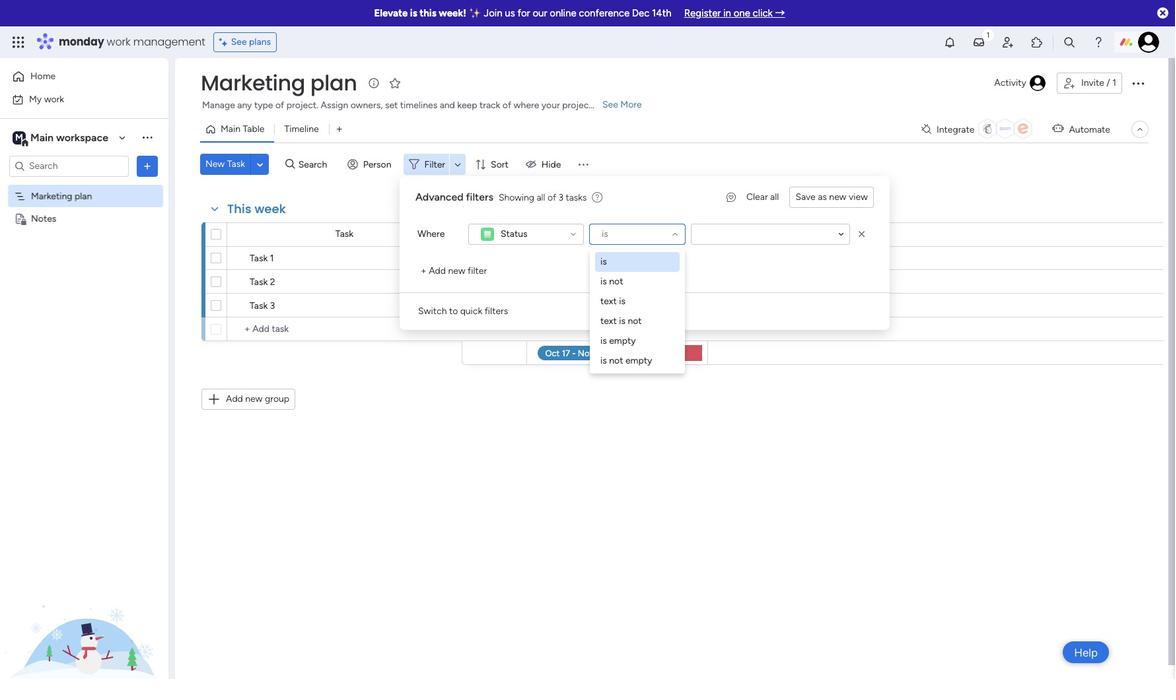 Task type: vqa. For each thing, say whether or not it's contained in the screenshot.
the top "the"
no



Task type: describe. For each thing, give the bounding box(es) containing it.
advanced filters showing all of 3 tasks
[[416, 191, 587, 203]]

add view image
[[337, 125, 342, 134]]

is right date
[[602, 229, 608, 240]]

management
[[133, 34, 205, 50]]

1 horizontal spatial marketing
[[201, 68, 305, 98]]

0 vertical spatial empty
[[609, 336, 636, 347]]

working on it
[[636, 253, 691, 264]]

see for see more
[[603, 99, 618, 110]]

home button
[[8, 66, 142, 87]]

sort
[[491, 159, 509, 170]]

working
[[636, 253, 670, 264]]

5
[[580, 277, 585, 287]]

save
[[796, 192, 816, 203]]

task 2
[[250, 277, 275, 288]]

this
[[227, 201, 251, 217]]

invite / 1
[[1082, 77, 1117, 89]]

join
[[484, 7, 503, 19]]

not for is is not
[[609, 276, 623, 287]]

0 horizontal spatial 1
[[270, 253, 274, 264]]

home
[[30, 71, 56, 82]]

and
[[440, 100, 455, 111]]

switch
[[418, 306, 447, 317]]

is up text is not
[[619, 296, 626, 307]]

is left this
[[410, 7, 417, 19]]

1 horizontal spatial marketing plan
[[201, 68, 357, 98]]

project
[[562, 100, 592, 111]]

date
[[573, 229, 593, 240]]

invite members image
[[1002, 36, 1015, 49]]

not for text is not
[[628, 316, 642, 327]]

due
[[554, 229, 571, 240]]

tasks
[[566, 192, 587, 203]]

add to favorites image
[[389, 76, 402, 90]]

main table
[[221, 124, 265, 135]]

14th
[[652, 7, 672, 19]]

save as new view button
[[790, 187, 874, 208]]

click
[[753, 7, 773, 19]]

select product image
[[12, 36, 25, 49]]

options image
[[1130, 75, 1146, 91]]

lottie animation element
[[0, 546, 168, 680]]

0 horizontal spatial marketing
[[31, 191, 72, 202]]

kendall parks image
[[1138, 32, 1160, 53]]

hide
[[542, 159, 561, 170]]

→
[[775, 7, 785, 19]]

invite / 1 button
[[1057, 73, 1123, 94]]

to
[[449, 306, 458, 317]]

1 horizontal spatial of
[[503, 100, 511, 111]]

0 horizontal spatial of
[[275, 100, 284, 111]]

remove sort image
[[856, 228, 869, 241]]

quick
[[460, 306, 482, 317]]

1 inside button
[[1113, 77, 1117, 89]]

new
[[205, 159, 225, 170]]

new inside add new group button
[[245, 394, 263, 405]]

0 horizontal spatial marketing plan
[[31, 191, 92, 202]]

Search field
[[295, 155, 335, 174]]

online
[[550, 7, 577, 19]]

2 vertical spatial not
[[609, 355, 623, 367]]

+ add new filter
[[421, 266, 487, 277]]

new for view
[[829, 192, 847, 203]]

my work button
[[8, 89, 142, 110]]

clear all
[[747, 192, 779, 203]]

assign
[[321, 100, 348, 111]]

manage any type of project. assign owners, set timelines and keep track of where your project stands.
[[202, 100, 624, 111]]

person button
[[342, 154, 399, 175]]

17
[[577, 301, 586, 311]]

oct
[[561, 301, 575, 311]]

is up is empty
[[619, 316, 626, 327]]

This week field
[[224, 201, 289, 218]]

main table button
[[200, 119, 274, 140]]

hide button
[[521, 154, 569, 175]]

Marketing plan field
[[198, 68, 360, 98]]

see plans button
[[213, 32, 277, 52]]

new task button
[[200, 154, 250, 175]]

filters inside button
[[485, 306, 508, 317]]

person
[[363, 159, 391, 170]]

this
[[420, 7, 437, 19]]

v2 done deadline image
[[532, 276, 542, 288]]

your
[[542, 100, 560, 111]]

monday work management
[[59, 34, 205, 50]]

activity button
[[989, 73, 1052, 94]]

showing
[[499, 192, 535, 203]]

of inside advanced filters showing all of 3 tasks
[[548, 192, 556, 203]]

all inside button
[[770, 192, 779, 203]]

my
[[29, 93, 42, 105]]

+ Add task text field
[[234, 322, 456, 338]]

where
[[514, 100, 539, 111]]

table
[[243, 124, 265, 135]]

notes
[[31, 213, 56, 224]]

workspace
[[56, 131, 108, 144]]

text is
[[601, 296, 626, 307]]

activity
[[995, 77, 1027, 89]]

more
[[621, 99, 642, 110]]

is down is empty
[[601, 355, 607, 367]]

keep
[[457, 100, 477, 111]]

timeline
[[284, 124, 319, 135]]

automate
[[1069, 124, 1111, 135]]

is down text is not
[[601, 336, 607, 347]]

set
[[385, 100, 398, 111]]

my work
[[29, 93, 64, 105]]

0 vertical spatial filters
[[466, 191, 494, 203]]

private board image
[[14, 212, 26, 225]]

register
[[684, 7, 721, 19]]

nov 5
[[562, 277, 585, 287]]

notifications image
[[943, 36, 957, 49]]

help image
[[1092, 36, 1105, 49]]

manage
[[202, 100, 235, 111]]

invite
[[1082, 77, 1105, 89]]

2
[[270, 277, 275, 288]]

work for my
[[44, 93, 64, 105]]

filter button
[[403, 154, 466, 175]]

owners,
[[351, 100, 383, 111]]

text is not
[[601, 316, 642, 327]]

task for task 2
[[250, 277, 268, 288]]

1 vertical spatial empty
[[626, 355, 652, 367]]

m
[[15, 132, 23, 143]]

switch to quick filters button
[[413, 301, 514, 322]]

1 vertical spatial 3
[[270, 301, 275, 312]]

help button
[[1063, 642, 1109, 664]]

task 3
[[250, 301, 275, 312]]



Task type: locate. For each thing, give the bounding box(es) containing it.
1 vertical spatial filters
[[485, 306, 508, 317]]

Status field
[[647, 228, 680, 242]]

1 vertical spatial plan
[[75, 191, 92, 202]]

main inside button
[[221, 124, 241, 135]]

0 vertical spatial marketing
[[201, 68, 305, 98]]

of
[[275, 100, 284, 111], [503, 100, 511, 111], [548, 192, 556, 203]]

work inside button
[[44, 93, 64, 105]]

1 vertical spatial marketing plan
[[31, 191, 92, 202]]

new left the filter
[[448, 266, 466, 277]]

marketing
[[201, 68, 305, 98], [31, 191, 72, 202]]

1 vertical spatial text
[[601, 316, 617, 327]]

marketing plan
[[201, 68, 357, 98], [31, 191, 92, 202]]

where
[[418, 229, 445, 240]]

2 all from the left
[[537, 192, 545, 203]]

2 text from the top
[[601, 316, 617, 327]]

+ add new filter button
[[416, 261, 492, 282]]

1 horizontal spatial new
[[448, 266, 466, 277]]

1 horizontal spatial 1
[[1113, 77, 1117, 89]]

options image
[[141, 160, 154, 173]]

filters right quick
[[485, 306, 508, 317]]

plan up assign
[[310, 68, 357, 98]]

see for see plans
[[231, 36, 247, 48]]

add new group
[[226, 394, 289, 405]]

nov for nov 5
[[562, 277, 578, 287]]

add inside add new group button
[[226, 394, 243, 405]]

empty down is empty
[[626, 355, 652, 367]]

0 horizontal spatial see
[[231, 36, 247, 48]]

status down showing
[[501, 229, 528, 240]]

1 horizontal spatial work
[[107, 34, 131, 50]]

new right as
[[829, 192, 847, 203]]

nov 9
[[562, 254, 585, 264]]

status
[[501, 229, 528, 240], [650, 229, 677, 240]]

oct 17
[[561, 301, 586, 311]]

1 vertical spatial new
[[448, 266, 466, 277]]

add left group
[[226, 394, 243, 405]]

2 vertical spatial new
[[245, 394, 263, 405]]

advanced
[[416, 191, 464, 203]]

1 text from the top
[[601, 296, 617, 307]]

help
[[1074, 646, 1098, 660]]

this week
[[227, 201, 286, 217]]

add new group button
[[202, 389, 295, 410]]

register in one click →
[[684, 7, 785, 19]]

not up text is at the right of page
[[609, 276, 623, 287]]

task
[[227, 159, 245, 170], [336, 229, 354, 240], [250, 253, 268, 264], [250, 277, 268, 288], [250, 301, 268, 312]]

lottie animation image
[[0, 546, 168, 680]]

1 horizontal spatial 3
[[559, 192, 564, 203]]

work right monday
[[107, 34, 131, 50]]

main for main table
[[221, 124, 241, 135]]

inbox image
[[973, 36, 986, 49]]

marketing up notes
[[31, 191, 72, 202]]

see more
[[603, 99, 642, 110]]

2 horizontal spatial of
[[548, 192, 556, 203]]

any
[[237, 100, 252, 111]]

see left more at top
[[603, 99, 618, 110]]

Due Date field
[[551, 228, 596, 242]]

see more link
[[601, 98, 643, 112]]

main inside workspace selection element
[[30, 131, 54, 144]]

all right showing
[[537, 192, 545, 203]]

register in one click → link
[[684, 7, 785, 19]]

1 vertical spatial see
[[603, 99, 618, 110]]

work right my
[[44, 93, 64, 105]]

switch to quick filters
[[418, 306, 508, 317]]

list box containing marketing plan
[[0, 182, 168, 408]]

Owner field
[[477, 228, 512, 242]]

1 horizontal spatial plan
[[310, 68, 357, 98]]

all inside advanced filters showing all of 3 tasks
[[537, 192, 545, 203]]

option
[[0, 184, 168, 187]]

3 left tasks
[[559, 192, 564, 203]]

save as new view
[[796, 192, 868, 203]]

due date
[[554, 229, 593, 240]]

0 vertical spatial text
[[601, 296, 617, 307]]

text
[[601, 296, 617, 307], [601, 316, 617, 327]]

0 vertical spatial not
[[609, 276, 623, 287]]

0 horizontal spatial add
[[226, 394, 243, 405]]

on
[[673, 253, 683, 264]]

all
[[770, 192, 779, 203], [537, 192, 545, 203]]

Search in workspace field
[[28, 159, 110, 174]]

1 vertical spatial add
[[226, 394, 243, 405]]

new task
[[205, 159, 245, 170]]

1 horizontal spatial add
[[429, 266, 446, 277]]

0 vertical spatial new
[[829, 192, 847, 203]]

not down is empty
[[609, 355, 623, 367]]

all right the clear
[[770, 192, 779, 203]]

1 horizontal spatial status
[[650, 229, 677, 240]]

marketing plan up notes
[[31, 191, 92, 202]]

0 vertical spatial marketing plan
[[201, 68, 357, 98]]

1 status from the left
[[501, 229, 528, 240]]

it
[[685, 253, 691, 264]]

status up the working on it
[[650, 229, 677, 240]]

0 vertical spatial add
[[429, 266, 446, 277]]

filters down sort popup button
[[466, 191, 494, 203]]

main left "table"
[[221, 124, 241, 135]]

one
[[734, 7, 750, 19]]

3 down 2
[[270, 301, 275, 312]]

apps image
[[1031, 36, 1044, 49]]

not up is empty
[[628, 316, 642, 327]]

1 vertical spatial work
[[44, 93, 64, 105]]

workspace image
[[13, 130, 26, 145]]

add right "+"
[[429, 266, 446, 277]]

project.
[[287, 100, 318, 111]]

search everything image
[[1063, 36, 1076, 49]]

1 vertical spatial marketing
[[31, 191, 72, 202]]

is not empty
[[601, 355, 652, 367]]

v2 user feedback image
[[727, 191, 736, 204]]

arrow down image
[[450, 157, 466, 172]]

work for monday
[[107, 34, 131, 50]]

2 horizontal spatial new
[[829, 192, 847, 203]]

✨
[[469, 7, 481, 19]]

text up text is not
[[601, 296, 617, 307]]

as
[[818, 192, 827, 203]]

0 vertical spatial work
[[107, 34, 131, 50]]

1 vertical spatial not
[[628, 316, 642, 327]]

new left group
[[245, 394, 263, 405]]

1 right "/"
[[1113, 77, 1117, 89]]

0 horizontal spatial plan
[[75, 191, 92, 202]]

workspace selection element
[[13, 130, 110, 147]]

new inside + add new filter button
[[448, 266, 466, 277]]

autopilot image
[[1053, 120, 1064, 137]]

clear all button
[[741, 187, 784, 208]]

not
[[609, 276, 623, 287], [628, 316, 642, 327], [609, 355, 623, 367]]

plan down search in workspace field
[[75, 191, 92, 202]]

of right type
[[275, 100, 284, 111]]

v2 search image
[[285, 157, 295, 172]]

column information image
[[602, 230, 612, 240]]

elevate
[[374, 7, 408, 19]]

task 1
[[250, 253, 274, 264]]

column information image
[[690, 230, 700, 240]]

task for task 3
[[250, 301, 268, 312]]

nov left 9
[[562, 254, 578, 264]]

of left tasks
[[548, 192, 556, 203]]

see left plans
[[231, 36, 247, 48]]

1 image
[[982, 27, 994, 42]]

text for text is
[[601, 296, 617, 307]]

marketing up any
[[201, 68, 305, 98]]

not inside is is not
[[609, 276, 623, 287]]

see inside button
[[231, 36, 247, 48]]

text down text is at the right of page
[[601, 316, 617, 327]]

marketing plan up type
[[201, 68, 357, 98]]

nov
[[562, 254, 578, 264], [562, 277, 578, 287]]

type
[[254, 100, 273, 111]]

/
[[1107, 77, 1110, 89]]

menu image
[[577, 158, 590, 171]]

is is not
[[601, 256, 623, 287]]

nov left 5 at the left of page
[[562, 277, 578, 287]]

week!
[[439, 7, 466, 19]]

status inside field
[[650, 229, 677, 240]]

0 horizontal spatial main
[[30, 131, 54, 144]]

1
[[1113, 77, 1117, 89], [270, 253, 274, 264]]

0 horizontal spatial new
[[245, 394, 263, 405]]

angle down image
[[257, 160, 263, 169]]

view
[[849, 192, 868, 203]]

is empty
[[601, 336, 636, 347]]

0 horizontal spatial 3
[[270, 301, 275, 312]]

0 vertical spatial 1
[[1113, 77, 1117, 89]]

is right 9
[[601, 256, 607, 268]]

empty down text is not
[[609, 336, 636, 347]]

conference
[[579, 7, 630, 19]]

elevate is this week! ✨ join us for our online conference dec 14th
[[374, 7, 672, 19]]

integrate
[[937, 124, 975, 135]]

0 vertical spatial 3
[[559, 192, 564, 203]]

learn more image
[[592, 192, 603, 204]]

9
[[580, 254, 585, 264]]

see plans
[[231, 36, 271, 48]]

monday
[[59, 34, 104, 50]]

1 vertical spatial 1
[[270, 253, 274, 264]]

task for task 1
[[250, 253, 268, 264]]

0 horizontal spatial all
[[537, 192, 545, 203]]

timelines
[[400, 100, 438, 111]]

stands.
[[595, 100, 624, 111]]

dec
[[632, 7, 650, 19]]

show board description image
[[366, 77, 382, 90]]

3
[[559, 192, 564, 203], [270, 301, 275, 312]]

list box
[[0, 182, 168, 408]]

filter
[[468, 266, 487, 277]]

add inside + add new filter button
[[429, 266, 446, 277]]

1 all from the left
[[770, 192, 779, 203]]

0 vertical spatial nov
[[562, 254, 578, 264]]

in
[[724, 7, 731, 19]]

1 vertical spatial nov
[[562, 277, 578, 287]]

2 nov from the top
[[562, 277, 578, 287]]

workspace options image
[[141, 131, 154, 144]]

1 horizontal spatial all
[[770, 192, 779, 203]]

collapse board header image
[[1135, 124, 1146, 135]]

group
[[265, 394, 289, 405]]

1 horizontal spatial main
[[221, 124, 241, 135]]

1 up 2
[[270, 253, 274, 264]]

is
[[410, 7, 417, 19], [602, 229, 608, 240], [601, 256, 607, 268], [601, 276, 607, 287], [619, 296, 626, 307], [619, 316, 626, 327], [601, 336, 607, 347], [601, 355, 607, 367]]

week
[[255, 201, 286, 217]]

2 status from the left
[[650, 229, 677, 240]]

plan
[[310, 68, 357, 98], [75, 191, 92, 202]]

of right track
[[503, 100, 511, 111]]

0 vertical spatial plan
[[310, 68, 357, 98]]

new for filter
[[448, 266, 466, 277]]

1 nov from the top
[[562, 254, 578, 264]]

0 horizontal spatial status
[[501, 229, 528, 240]]

main for main workspace
[[30, 131, 54, 144]]

+
[[421, 266, 427, 277]]

3 inside advanced filters showing all of 3 tasks
[[559, 192, 564, 203]]

text for text is not
[[601, 316, 617, 327]]

sort button
[[470, 154, 517, 175]]

for
[[518, 7, 530, 19]]

1 horizontal spatial see
[[603, 99, 618, 110]]

0 horizontal spatial work
[[44, 93, 64, 105]]

track
[[480, 100, 500, 111]]

task inside button
[[227, 159, 245, 170]]

new inside save as new view button
[[829, 192, 847, 203]]

main right workspace icon
[[30, 131, 54, 144]]

plans
[[249, 36, 271, 48]]

nov for nov 9
[[562, 254, 578, 264]]

is right 5 at the left of page
[[601, 276, 607, 287]]

dapulse integrations image
[[922, 125, 932, 134]]

0 vertical spatial see
[[231, 36, 247, 48]]



